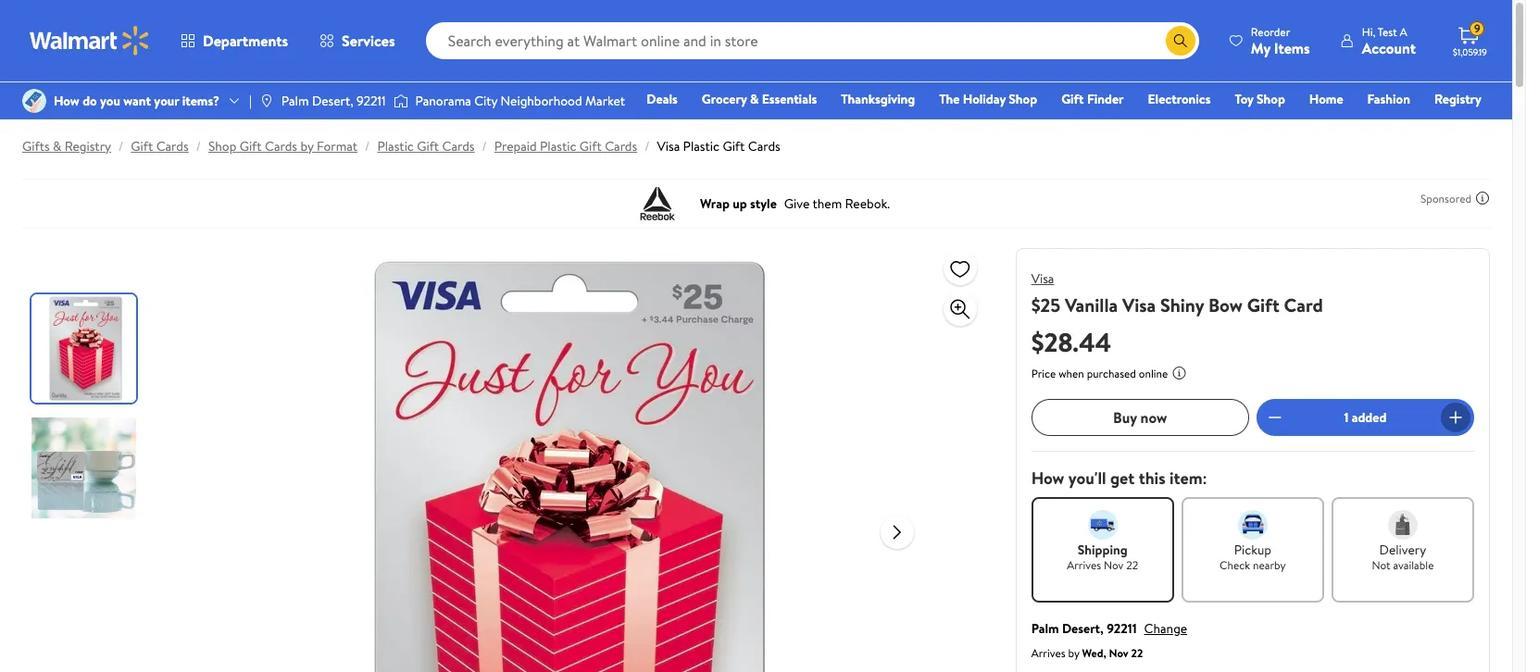 Task type: vqa. For each thing, say whether or not it's contained in the screenshot.
the top Christmas
no



Task type: locate. For each thing, give the bounding box(es) containing it.
desert, for palm desert, 92211 change arrives by wed, nov 22
[[1062, 620, 1104, 638]]

0 vertical spatial desert,
[[312, 92, 354, 110]]

& inside grocery & essentials link
[[750, 90, 759, 108]]

items?
[[182, 92, 220, 110]]

price
[[1032, 366, 1056, 382]]

fashion link
[[1359, 89, 1419, 109]]

do
[[83, 92, 97, 110]]

92211 inside palm desert, 92211 change arrives by wed, nov 22
[[1107, 620, 1137, 638]]

plastic right format
[[377, 137, 414, 156]]

1 horizontal spatial registry
[[1435, 90, 1482, 108]]

nov inside shipping arrives nov 22
[[1104, 558, 1124, 573]]

 image
[[22, 89, 46, 113], [259, 94, 274, 108]]

palm desert, 92211 change arrives by wed, nov 22
[[1032, 620, 1188, 661]]

gift down market
[[580, 137, 602, 156]]

0 horizontal spatial  image
[[22, 89, 46, 113]]

essentials
[[762, 90, 817, 108]]

1 vertical spatial registry
[[65, 137, 111, 156]]

gift down panorama
[[417, 137, 439, 156]]

desert, up format
[[312, 92, 354, 110]]

1 vertical spatial 92211
[[1107, 620, 1137, 638]]

finder
[[1087, 90, 1124, 108]]

gift
[[1062, 90, 1084, 108], [131, 137, 153, 156], [240, 137, 262, 156], [417, 137, 439, 156], [580, 137, 602, 156], [723, 137, 745, 156], [1248, 293, 1280, 318]]

nov
[[1104, 558, 1124, 573], [1109, 646, 1129, 661]]

toy
[[1235, 90, 1254, 108]]

registry
[[1435, 90, 1482, 108], [65, 137, 111, 156]]

wed,
[[1082, 646, 1107, 661]]

visa link
[[1032, 270, 1055, 288]]

available
[[1394, 558, 1434, 573]]

0 vertical spatial arrives
[[1067, 558, 1101, 573]]

not
[[1372, 558, 1391, 573]]

market
[[585, 92, 625, 110]]

0 horizontal spatial visa
[[657, 137, 680, 156]]

by left format
[[300, 137, 314, 156]]

1 / from the left
[[119, 137, 123, 156]]

/ left prepaid
[[482, 137, 487, 156]]

 image
[[393, 92, 408, 110]]

deals
[[647, 90, 678, 108]]

2 horizontal spatial visa
[[1123, 293, 1156, 318]]

0 vertical spatial palm
[[281, 92, 309, 110]]

visa $25 vanilla visa shiny bow gift card $28.44
[[1032, 270, 1323, 360]]

/
[[119, 137, 123, 156], [196, 137, 201, 156], [365, 137, 370, 156], [482, 137, 487, 156], [645, 137, 650, 156]]

grocery & essentials link
[[694, 89, 826, 109]]

0 horizontal spatial plastic
[[377, 137, 414, 156]]

0 horizontal spatial 92211
[[357, 92, 386, 110]]

& right grocery
[[750, 90, 759, 108]]

online
[[1139, 366, 1168, 382]]

arrives left wed,
[[1032, 646, 1066, 661]]

92211
[[357, 92, 386, 110], [1107, 620, 1137, 638]]

nov down intent image for shipping
[[1104, 558, 1124, 573]]

a
[[1400, 24, 1408, 39]]

1 horizontal spatial &
[[750, 90, 759, 108]]

0 horizontal spatial by
[[300, 137, 314, 156]]

0 vertical spatial 92211
[[357, 92, 386, 110]]

0 vertical spatial nov
[[1104, 558, 1124, 573]]

0 vertical spatial by
[[300, 137, 314, 156]]

0 horizontal spatial arrives
[[1032, 646, 1066, 661]]

shiny
[[1161, 293, 1204, 318]]

2 horizontal spatial plastic
[[683, 137, 720, 156]]

1 vertical spatial arrives
[[1032, 646, 1066, 661]]

plastic
[[377, 137, 414, 156], [540, 137, 577, 156], [683, 137, 720, 156]]

this
[[1139, 467, 1166, 490]]

arrives down intent image for shipping
[[1067, 558, 1101, 573]]

delivery not available
[[1372, 541, 1434, 573]]

intent image for shipping image
[[1088, 510, 1118, 540]]

0 horizontal spatial desert,
[[312, 92, 354, 110]]

1 horizontal spatial plastic
[[540, 137, 577, 156]]

1 vertical spatial &
[[53, 137, 61, 156]]

plastic right prepaid
[[540, 137, 577, 156]]

0 horizontal spatial how
[[54, 92, 79, 110]]

visa plastic gift cards link
[[657, 137, 781, 156]]

1 horizontal spatial desert,
[[1062, 620, 1104, 638]]

 image for how
[[22, 89, 46, 113]]

1 horizontal spatial shop
[[1009, 90, 1038, 108]]

desert, up wed,
[[1062, 620, 1104, 638]]

0 horizontal spatial &
[[53, 137, 61, 156]]

$25
[[1032, 293, 1061, 318]]

one
[[1340, 116, 1368, 134]]

how for how do you want your items?
[[54, 92, 79, 110]]

registry down do at the left top
[[65, 137, 111, 156]]

92211 left change button
[[1107, 620, 1137, 638]]

/ down deals
[[645, 137, 650, 156]]

/ right format
[[365, 137, 370, 156]]

neighborhood
[[501, 92, 582, 110]]

shop down items?
[[208, 137, 237, 156]]

0 vertical spatial registry
[[1435, 90, 1482, 108]]

cards left format
[[265, 137, 297, 156]]

shop
[[1009, 90, 1038, 108], [1257, 90, 1286, 108], [208, 137, 237, 156]]

/ left gift cards link
[[119, 137, 123, 156]]

you
[[100, 92, 120, 110]]

1 vertical spatial how
[[1032, 467, 1065, 490]]

how left do at the left top
[[54, 92, 79, 110]]

gifts & registry link
[[22, 137, 111, 156]]

3 cards from the left
[[442, 137, 475, 156]]

holiday
[[963, 90, 1006, 108]]

1 horizontal spatial how
[[1032, 467, 1065, 490]]

 image for palm
[[259, 94, 274, 108]]

shop right toy
[[1257, 90, 1286, 108]]

the holiday shop link
[[931, 89, 1046, 109]]

1 horizontal spatial palm
[[1032, 620, 1059, 638]]

reorder
[[1251, 24, 1291, 39]]

1 vertical spatial nov
[[1109, 646, 1129, 661]]

92211 for palm desert, 92211 change arrives by wed, nov 22
[[1107, 620, 1137, 638]]

92211 up gifts & registry / gift cards / shop gift cards by format / plastic gift cards / prepaid plastic gift cards / visa plastic gift cards
[[357, 92, 386, 110]]

get
[[1111, 467, 1135, 490]]

palm for palm desert, 92211
[[281, 92, 309, 110]]

&
[[750, 90, 759, 108], [53, 137, 61, 156]]

zoom image modal image
[[949, 298, 971, 320]]

when
[[1059, 366, 1085, 382]]

desert, for palm desert, 92211
[[312, 92, 354, 110]]

registry up walmart+ link
[[1435, 90, 1482, 108]]

0 vertical spatial &
[[750, 90, 759, 108]]

plastic down grocery
[[683, 137, 720, 156]]

2 vertical spatial visa
[[1123, 293, 1156, 318]]

how left the you'll
[[1032, 467, 1065, 490]]

account
[[1362, 38, 1416, 58]]

cards down 'your'
[[156, 137, 189, 156]]

visa down deals link at the left top of page
[[657, 137, 680, 156]]

gift right "bow"
[[1248, 293, 1280, 318]]

registry inside 'registry one debit'
[[1435, 90, 1482, 108]]

visa up the $25 at the top right
[[1032, 270, 1055, 288]]

how for how you'll get this item:
[[1032, 467, 1065, 490]]

& for grocery
[[750, 90, 759, 108]]

0 vertical spatial visa
[[657, 137, 680, 156]]

services
[[342, 31, 395, 51]]

0 horizontal spatial registry
[[65, 137, 111, 156]]

1 vertical spatial by
[[1068, 646, 1080, 661]]

3 / from the left
[[365, 137, 370, 156]]

0 vertical spatial how
[[54, 92, 79, 110]]

cards down panorama
[[442, 137, 475, 156]]

my
[[1251, 38, 1271, 58]]

test
[[1378, 24, 1398, 39]]

arrives inside shipping arrives nov 22
[[1067, 558, 1101, 573]]

0 vertical spatial 22
[[1127, 558, 1139, 573]]

gift cards link
[[131, 137, 189, 156]]

cards down market
[[605, 137, 637, 156]]

1 horizontal spatial visa
[[1032, 270, 1055, 288]]

by
[[300, 137, 314, 156], [1068, 646, 1080, 661]]

grocery
[[702, 90, 747, 108]]

change
[[1144, 620, 1188, 638]]

by left wed,
[[1068, 646, 1080, 661]]

1 vertical spatial palm
[[1032, 620, 1059, 638]]

|
[[249, 92, 252, 110]]

visa left shiny
[[1123, 293, 1156, 318]]

4 / from the left
[[482, 137, 487, 156]]

shop right holiday at the right of page
[[1009, 90, 1038, 108]]

2 plastic from the left
[[540, 137, 577, 156]]

2 cards from the left
[[265, 137, 297, 156]]

& right gifts
[[53, 137, 61, 156]]

1 vertical spatial 22
[[1132, 646, 1143, 661]]

1 horizontal spatial by
[[1068, 646, 1080, 661]]

visa
[[657, 137, 680, 156], [1032, 270, 1055, 288], [1123, 293, 1156, 318]]

one debit link
[[1332, 115, 1411, 135]]

5 cards from the left
[[748, 137, 781, 156]]

1 horizontal spatial  image
[[259, 94, 274, 108]]

arrives
[[1067, 558, 1101, 573], [1032, 646, 1066, 661]]

/ right gift cards link
[[196, 137, 201, 156]]

walmart+
[[1427, 116, 1482, 134]]

add to favorites list, $25 vanilla visa shiny bow gift card image
[[949, 257, 971, 280]]

2 horizontal spatial shop
[[1257, 90, 1286, 108]]

buy now
[[1113, 407, 1167, 428]]

1
[[1344, 408, 1349, 427]]

0 horizontal spatial shop
[[208, 137, 237, 156]]

intent image for pickup image
[[1238, 510, 1268, 540]]

palm inside palm desert, 92211 change arrives by wed, nov 22
[[1032, 620, 1059, 638]]

next media item image
[[886, 521, 909, 543]]

 image up gifts
[[22, 89, 46, 113]]

nov right wed,
[[1109, 646, 1129, 661]]

pickup check nearby
[[1220, 541, 1286, 573]]

1 horizontal spatial arrives
[[1067, 558, 1101, 573]]

 image right |
[[259, 94, 274, 108]]

0 horizontal spatial palm
[[281, 92, 309, 110]]

cards down grocery & essentials
[[748, 137, 781, 156]]

arrives inside palm desert, 92211 change arrives by wed, nov 22
[[1032, 646, 1066, 661]]

1 horizontal spatial 92211
[[1107, 620, 1137, 638]]

1 vertical spatial desert,
[[1062, 620, 1104, 638]]

shop gift cards by format link
[[208, 137, 358, 156]]

desert, inside palm desert, 92211 change arrives by wed, nov 22
[[1062, 620, 1104, 638]]

1 vertical spatial visa
[[1032, 270, 1055, 288]]



Task type: describe. For each thing, give the bounding box(es) containing it.
gift down |
[[240, 137, 262, 156]]

services button
[[304, 19, 411, 63]]

toy shop link
[[1227, 89, 1294, 109]]

92211 for palm desert, 92211
[[357, 92, 386, 110]]

panorama city neighborhood market
[[416, 92, 625, 110]]

pickup
[[1234, 541, 1272, 559]]

decrease quantity $25 vanilla visa shiny bow gift card, current quantity 1 image
[[1264, 407, 1286, 429]]

palm desert, 92211
[[281, 92, 386, 110]]

gifts
[[22, 137, 50, 156]]

search icon image
[[1173, 33, 1188, 48]]

gift finder link
[[1053, 89, 1132, 109]]

card
[[1284, 293, 1323, 318]]

format
[[317, 137, 358, 156]]

vanilla
[[1065, 293, 1118, 318]]

shipping arrives nov 22
[[1067, 541, 1139, 573]]

5 / from the left
[[645, 137, 650, 156]]

debit
[[1371, 116, 1403, 134]]

nearby
[[1253, 558, 1286, 573]]

registry one debit
[[1340, 90, 1482, 134]]

increase quantity $25 vanilla visa shiny bow gift card, current quantity 1 image
[[1445, 407, 1467, 429]]

$25 vanilla visa shiny bow gift card - image 2 of 2 image
[[31, 414, 140, 522]]

grocery & essentials
[[702, 90, 817, 108]]

shop inside the holiday shop link
[[1009, 90, 1038, 108]]

prepaid plastic gift cards link
[[494, 137, 637, 156]]

prepaid
[[494, 137, 537, 156]]

delivery
[[1380, 541, 1427, 559]]

gift down want
[[131, 137, 153, 156]]

9 $1,059.19
[[1453, 21, 1488, 58]]

home link
[[1301, 89, 1352, 109]]

now
[[1141, 407, 1167, 428]]

palm for palm desert, 92211 change arrives by wed, nov 22
[[1032, 620, 1059, 638]]

Walmart Site-Wide search field
[[426, 22, 1199, 59]]

thanksgiving
[[841, 90, 915, 108]]

walmart image
[[30, 26, 150, 56]]

walmart+ link
[[1418, 115, 1490, 135]]

item:
[[1170, 467, 1208, 490]]

departments button
[[165, 19, 304, 63]]

shop inside toy shop 'link'
[[1257, 90, 1286, 108]]

the holiday shop
[[939, 90, 1038, 108]]

want
[[123, 92, 151, 110]]

$25 vanilla visa shiny bow gift card image
[[273, 248, 866, 672]]

intent image for delivery image
[[1388, 510, 1418, 540]]

legal information image
[[1172, 366, 1187, 381]]

shipping
[[1078, 541, 1128, 559]]

gifts & registry / gift cards / shop gift cards by format / plastic gift cards / prepaid plastic gift cards / visa plastic gift cards
[[22, 137, 781, 156]]

items
[[1274, 38, 1310, 58]]

the
[[939, 90, 960, 108]]

4 cards from the left
[[605, 137, 637, 156]]

9
[[1475, 21, 1481, 36]]

by inside palm desert, 92211 change arrives by wed, nov 22
[[1068, 646, 1080, 661]]

reorder my items
[[1251, 24, 1310, 58]]

registry link
[[1426, 89, 1490, 109]]

your
[[154, 92, 179, 110]]

bow
[[1209, 293, 1243, 318]]

price when purchased online
[[1032, 366, 1168, 382]]

$25 vanilla visa shiny bow gift card - image 1 of 2 image
[[31, 295, 140, 403]]

how do you want your items?
[[54, 92, 220, 110]]

buy
[[1113, 407, 1137, 428]]

22 inside palm desert, 92211 change arrives by wed, nov 22
[[1132, 646, 1143, 661]]

hi, test a account
[[1362, 24, 1416, 58]]

ad disclaimer and feedback for skylinedisplayad image
[[1476, 191, 1490, 206]]

change button
[[1144, 620, 1188, 638]]

departments
[[203, 31, 288, 51]]

gift down grocery
[[723, 137, 745, 156]]

purchased
[[1087, 366, 1136, 382]]

hi,
[[1362, 24, 1376, 39]]

1 cards from the left
[[156, 137, 189, 156]]

thanksgiving link
[[833, 89, 924, 109]]

fashion
[[1368, 90, 1411, 108]]

22 inside shipping arrives nov 22
[[1127, 558, 1139, 573]]

panorama
[[416, 92, 471, 110]]

Search search field
[[426, 22, 1199, 59]]

1 plastic from the left
[[377, 137, 414, 156]]

gift inside visa $25 vanilla visa shiny bow gift card $28.44
[[1248, 293, 1280, 318]]

you'll
[[1069, 467, 1107, 490]]

how you'll get this item:
[[1032, 467, 1208, 490]]

buy now button
[[1032, 399, 1249, 436]]

& for gifts
[[53, 137, 61, 156]]

check
[[1220, 558, 1251, 573]]

sponsored
[[1421, 190, 1472, 206]]

city
[[474, 92, 498, 110]]

$28.44
[[1032, 324, 1112, 360]]

2 / from the left
[[196, 137, 201, 156]]

electronics
[[1148, 90, 1211, 108]]

1  added
[[1344, 408, 1387, 427]]

3 plastic from the left
[[683, 137, 720, 156]]

toy shop
[[1235, 90, 1286, 108]]

nov inside palm desert, 92211 change arrives by wed, nov 22
[[1109, 646, 1129, 661]]

added
[[1352, 408, 1387, 427]]

gift left finder
[[1062, 90, 1084, 108]]

home
[[1310, 90, 1344, 108]]

plastic gift cards link
[[377, 137, 475, 156]]

$1,059.19
[[1453, 45, 1488, 58]]

deals link
[[639, 89, 686, 109]]



